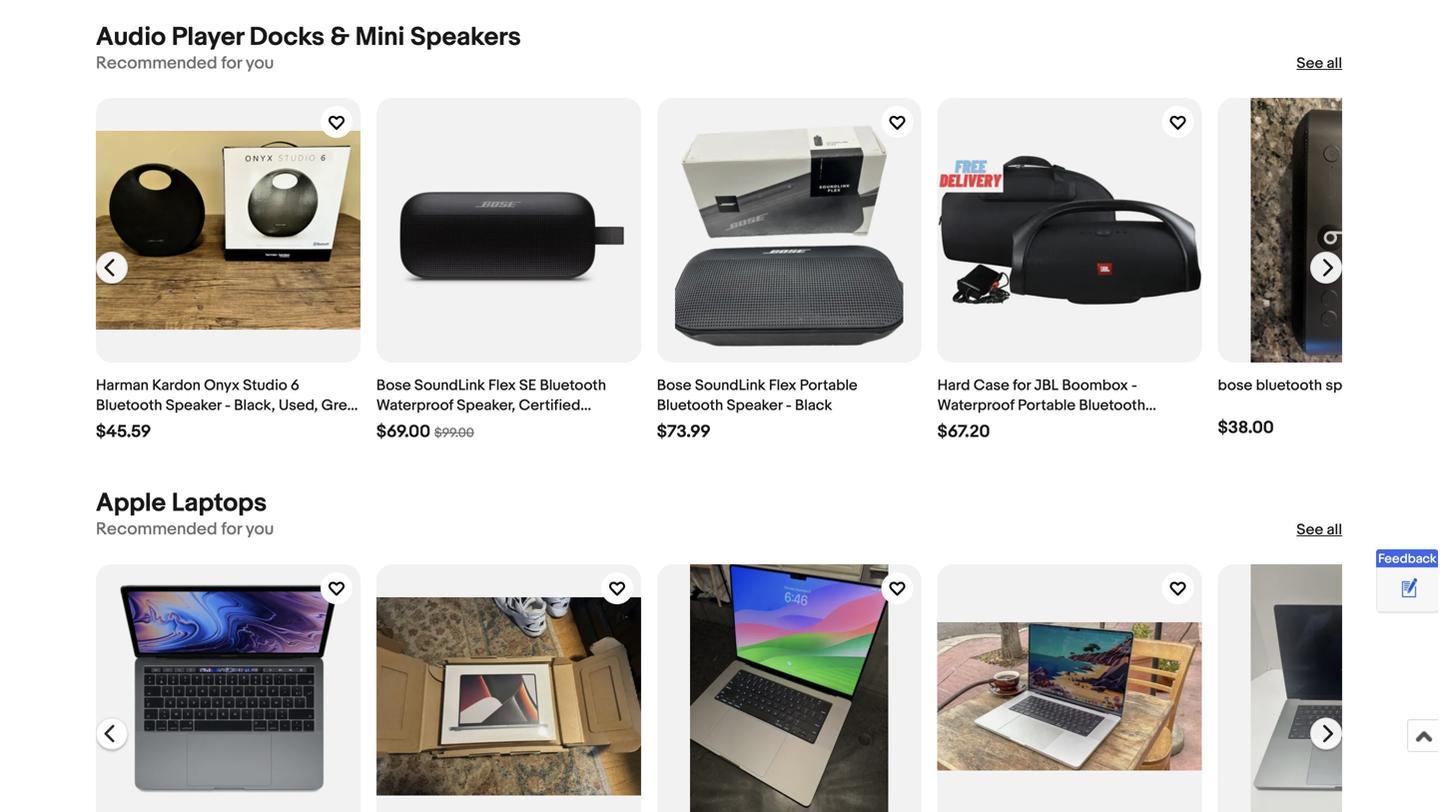 Task type: vqa. For each thing, say whether or not it's contained in the screenshot.
Apple Laptops on the bottom
yes



Task type: describe. For each thing, give the bounding box(es) containing it.
see all link for audio player docks & mini speakers
[[1297, 54, 1343, 74]]

$69.00
[[376, 422, 431, 443]]

$67.20 text field
[[938, 422, 990, 443]]

for inside hard case for jbl boombox - waterproof portable bluetooth speaker (black)
[[1013, 377, 1031, 395]]

$69.00 text field
[[376, 422, 431, 443]]

docks
[[249, 22, 325, 53]]

condition
[[96, 417, 164, 435]]

speaker,
[[457, 397, 516, 415]]

portable inside hard case for jbl boombox - waterproof portable bluetooth speaker (black)
[[1018, 397, 1076, 415]]

soundlink for $73.99
[[695, 377, 766, 395]]

speaker inside hard case for jbl boombox - waterproof portable bluetooth speaker (black)
[[938, 417, 993, 435]]

used,
[[279, 397, 318, 415]]

speaker inside bose soundlink flex portable bluetooth speaker - black $73.99
[[727, 397, 783, 415]]

hard case for jbl boombox - waterproof portable bluetooth speaker (black)
[[938, 377, 1146, 435]]

recommended for apple
[[96, 519, 217, 540]]

bluetooth inside the "harman kardon onyx studio 6 bluetooth speaker - black, used, great condition"
[[96, 397, 162, 415]]

apple laptops
[[96, 488, 267, 519]]

feedback
[[1378, 551, 1437, 567]]

portable inside bose soundlink flex portable bluetooth speaker - black $73.99
[[800, 377, 858, 395]]

- inside hard case for jbl boombox - waterproof portable bluetooth speaker (black)
[[1132, 377, 1138, 395]]

$99.00
[[435, 426, 474, 441]]

se
[[519, 377, 536, 395]]

bose
[[1218, 377, 1253, 395]]

audio
[[96, 22, 166, 53]]

jbl
[[1034, 377, 1059, 395]]

waterproof inside bose soundlink flex se bluetooth waterproof speaker, certified refurbished
[[376, 397, 454, 415]]

$73.99 text field
[[657, 422, 711, 443]]

all for audio player docks & mini speakers
[[1327, 55, 1343, 73]]

6
[[291, 377, 299, 395]]

certified
[[519, 397, 581, 415]]

great
[[321, 397, 360, 415]]

see for audio player docks & mini speakers
[[1297, 55, 1324, 73]]

bose soundlink flex se bluetooth waterproof speaker, certified refurbished
[[376, 377, 606, 435]]

bluetooth
[[1256, 377, 1323, 395]]

black
[[795, 397, 832, 415]]

bluetooth inside bose soundlink flex se bluetooth waterproof speaker, certified refurbished
[[540, 377, 606, 395]]

$45.59
[[96, 422, 151, 443]]

recommended for you element for player
[[96, 53, 274, 74]]

you for player
[[246, 53, 274, 74]]

speaker inside the "harman kardon onyx studio 6 bluetooth speaker - black, used, great condition"
[[166, 397, 221, 415]]

player
[[172, 22, 244, 53]]

mini
[[355, 22, 405, 53]]

recommended for you element for laptops
[[96, 519, 274, 540]]

apple laptops link
[[96, 488, 267, 519]]

see all for apple laptops
[[1297, 521, 1343, 539]]

bose for refurbished
[[376, 377, 411, 395]]



Task type: locate. For each thing, give the bounding box(es) containing it.
1 flex from the left
[[488, 377, 516, 395]]

portable down jbl
[[1018, 397, 1076, 415]]

hard
[[938, 377, 970, 395]]

bose inside bose soundlink flex se bluetooth waterproof speaker, certified refurbished
[[376, 377, 411, 395]]

harman
[[96, 377, 149, 395]]

1 vertical spatial see all
[[1297, 521, 1343, 539]]

$73.99
[[657, 422, 711, 443]]

audio player docks & mini speakers link
[[96, 22, 521, 53]]

$38.00
[[1218, 418, 1274, 439]]

2 vertical spatial for
[[221, 519, 242, 540]]

bose inside bose soundlink flex portable bluetooth speaker - black $73.99
[[657, 377, 692, 395]]

2 see all link from the top
[[1297, 520, 1343, 540]]

0 vertical spatial see all
[[1297, 55, 1343, 73]]

1 vertical spatial recommended for you
[[96, 519, 274, 540]]

bose for $73.99
[[657, 377, 692, 395]]

recommended for audio
[[96, 53, 217, 74]]

flex inside bose soundlink flex se bluetooth waterproof speaker, certified refurbished
[[488, 377, 516, 395]]

soundlink inside bose soundlink flex portable bluetooth speaker - black $73.99
[[695, 377, 766, 395]]

2 all from the top
[[1327, 521, 1343, 539]]

bluetooth up $73.99 text box
[[657, 397, 723, 415]]

flex for $73.99
[[769, 377, 797, 395]]

apple
[[96, 488, 166, 519]]

0 vertical spatial recommended
[[96, 53, 217, 74]]

2 see all from the top
[[1297, 521, 1343, 539]]

0 horizontal spatial soundlink
[[414, 377, 485, 395]]

1 horizontal spatial waterproof
[[938, 397, 1015, 415]]

black,
[[234, 397, 275, 415]]

recommended for you element
[[96, 53, 274, 74], [96, 519, 274, 540]]

1 horizontal spatial soundlink
[[695, 377, 766, 395]]

$45.59 text field
[[96, 422, 151, 443]]

1 vertical spatial see all link
[[1297, 520, 1343, 540]]

2 flex from the left
[[769, 377, 797, 395]]

1 you from the top
[[246, 53, 274, 74]]

laptops
[[172, 488, 267, 519]]

1 recommended for you element from the top
[[96, 53, 274, 74]]

0 vertical spatial for
[[221, 53, 242, 74]]

0 vertical spatial portable
[[800, 377, 858, 395]]

soundlink inside bose soundlink flex se bluetooth waterproof speaker, certified refurbished
[[414, 377, 485, 395]]

1 vertical spatial recommended
[[96, 519, 217, 540]]

2 bose from the left
[[657, 377, 692, 395]]

0 horizontal spatial speaker
[[166, 397, 221, 415]]

2 recommended from the top
[[96, 519, 217, 540]]

2 waterproof from the left
[[938, 397, 1015, 415]]

refurbished
[[376, 417, 460, 435]]

flex up speaker,
[[488, 377, 516, 395]]

previous price $99.00 text field
[[435, 426, 474, 441]]

speakers
[[410, 22, 521, 53]]

bluetooth inside hard case for jbl boombox - waterproof portable bluetooth speaker (black)
[[1079, 397, 1146, 415]]

1 vertical spatial recommended for you element
[[96, 519, 274, 540]]

$69.00 $99.00
[[376, 422, 474, 443]]

see all for audio player docks & mini speakers
[[1297, 55, 1343, 73]]

all for apple laptops
[[1327, 521, 1343, 539]]

1 vertical spatial for
[[1013, 377, 1031, 395]]

1 vertical spatial all
[[1327, 521, 1343, 539]]

0 vertical spatial recommended for you element
[[96, 53, 274, 74]]

1 see all from the top
[[1297, 55, 1343, 73]]

- left black
[[786, 397, 792, 415]]

1 horizontal spatial speaker
[[727, 397, 783, 415]]

0 horizontal spatial waterproof
[[376, 397, 454, 415]]

0 horizontal spatial flex
[[488, 377, 516, 395]]

speaker
[[166, 397, 221, 415], [727, 397, 783, 415], [938, 417, 993, 435]]

- inside bose soundlink flex portable bluetooth speaker - black $73.99
[[786, 397, 792, 415]]

all
[[1327, 55, 1343, 73], [1327, 521, 1343, 539]]

recommended
[[96, 53, 217, 74], [96, 519, 217, 540]]

kardon
[[152, 377, 201, 395]]

2 horizontal spatial speaker
[[938, 417, 993, 435]]

waterproof down case on the top
[[938, 397, 1015, 415]]

1 vertical spatial see
[[1297, 521, 1324, 539]]

bose up refurbished on the left of the page
[[376, 377, 411, 395]]

flex up black
[[769, 377, 797, 395]]

flex for refurbished
[[488, 377, 516, 395]]

see for apple laptops
[[1297, 521, 1324, 539]]

waterproof
[[376, 397, 454, 415], [938, 397, 1015, 415]]

bluetooth up condition
[[96, 397, 162, 415]]

recommended for you for laptops
[[96, 519, 274, 540]]

1 see all link from the top
[[1297, 54, 1343, 74]]

1 horizontal spatial -
[[786, 397, 792, 415]]

$38.00 text field
[[1218, 418, 1274, 439]]

onyx
[[204, 377, 240, 395]]

- inside the "harman kardon onyx studio 6 bluetooth speaker - black, used, great condition"
[[225, 397, 231, 415]]

bluetooth up certified
[[540, 377, 606, 395]]

speaker left black
[[727, 397, 783, 415]]

0 vertical spatial you
[[246, 53, 274, 74]]

soundlink up $73.99
[[695, 377, 766, 395]]

2 horizontal spatial -
[[1132, 377, 1138, 395]]

flex inside bose soundlink flex portable bluetooth speaker - black $73.99
[[769, 377, 797, 395]]

boombox
[[1062, 377, 1128, 395]]

-
[[1132, 377, 1138, 395], [225, 397, 231, 415], [786, 397, 792, 415]]

studio
[[243, 377, 287, 395]]

1 recommended from the top
[[96, 53, 217, 74]]

0 horizontal spatial portable
[[800, 377, 858, 395]]

1 all from the top
[[1327, 55, 1343, 73]]

for
[[221, 53, 242, 74], [1013, 377, 1031, 395], [221, 519, 242, 540]]

1 vertical spatial portable
[[1018, 397, 1076, 415]]

see all link
[[1297, 54, 1343, 74], [1297, 520, 1343, 540]]

see
[[1297, 55, 1324, 73], [1297, 521, 1324, 539]]

you
[[246, 53, 274, 74], [246, 519, 274, 540]]

$67.20
[[938, 422, 990, 443]]

2 recommended for you from the top
[[96, 519, 274, 540]]

speaker down kardon
[[166, 397, 221, 415]]

2 see from the top
[[1297, 521, 1324, 539]]

bluetooth inside bose soundlink flex portable bluetooth speaker - black $73.99
[[657, 397, 723, 415]]

harman kardon onyx studio 6 bluetooth speaker - black, used, great condition
[[96, 377, 360, 435]]

bose soundlink flex portable bluetooth speaker - black $73.99
[[657, 377, 858, 443]]

&
[[330, 22, 350, 53]]

waterproof inside hard case for jbl boombox - waterproof portable bluetooth speaker (black)
[[938, 397, 1015, 415]]

2 recommended for you element from the top
[[96, 519, 274, 540]]

case
[[974, 377, 1010, 395]]

see all
[[1297, 55, 1343, 73], [1297, 521, 1343, 539]]

bose
[[376, 377, 411, 395], [657, 377, 692, 395]]

bose up $73.99 text box
[[657, 377, 692, 395]]

1 see from the top
[[1297, 55, 1324, 73]]

1 vertical spatial you
[[246, 519, 274, 540]]

recommended for you
[[96, 53, 274, 74], [96, 519, 274, 540]]

2 soundlink from the left
[[695, 377, 766, 395]]

0 vertical spatial all
[[1327, 55, 1343, 73]]

soundlink
[[414, 377, 485, 395], [695, 377, 766, 395]]

1 horizontal spatial bose
[[657, 377, 692, 395]]

speaker down hard
[[938, 417, 993, 435]]

bluetooth down boombox
[[1079, 397, 1146, 415]]

bluetooth
[[540, 377, 606, 395], [96, 397, 162, 415], [657, 397, 723, 415], [1079, 397, 1146, 415]]

see all link for apple laptops
[[1297, 520, 1343, 540]]

1 soundlink from the left
[[414, 377, 485, 395]]

for for player
[[221, 53, 242, 74]]

- down onyx
[[225, 397, 231, 415]]

1 horizontal spatial portable
[[1018, 397, 1076, 415]]

0 horizontal spatial bose
[[376, 377, 411, 395]]

soundlink for refurbished
[[414, 377, 485, 395]]

soundlink up speaker,
[[414, 377, 485, 395]]

for for laptops
[[221, 519, 242, 540]]

- right boombox
[[1132, 377, 1138, 395]]

0 horizontal spatial -
[[225, 397, 231, 415]]

portable up black
[[800, 377, 858, 395]]

1 recommended for you from the top
[[96, 53, 274, 74]]

1 horizontal spatial flex
[[769, 377, 797, 395]]

waterproof up refurbished on the left of the page
[[376, 397, 454, 415]]

1 bose from the left
[[376, 377, 411, 395]]

0 vertical spatial see
[[1297, 55, 1324, 73]]

speaker
[[1326, 377, 1381, 395]]

0 vertical spatial see all link
[[1297, 54, 1343, 74]]

recommended for you for player
[[96, 53, 274, 74]]

1 waterproof from the left
[[376, 397, 454, 415]]

2 you from the top
[[246, 519, 274, 540]]

bose bluetooth speaker
[[1218, 377, 1381, 395]]

you for laptops
[[246, 519, 274, 540]]

audio player docks & mini speakers
[[96, 22, 521, 53]]

(black)
[[997, 417, 1042, 435]]

flex
[[488, 377, 516, 395], [769, 377, 797, 395]]

portable
[[800, 377, 858, 395], [1018, 397, 1076, 415]]

0 vertical spatial recommended for you
[[96, 53, 274, 74]]



